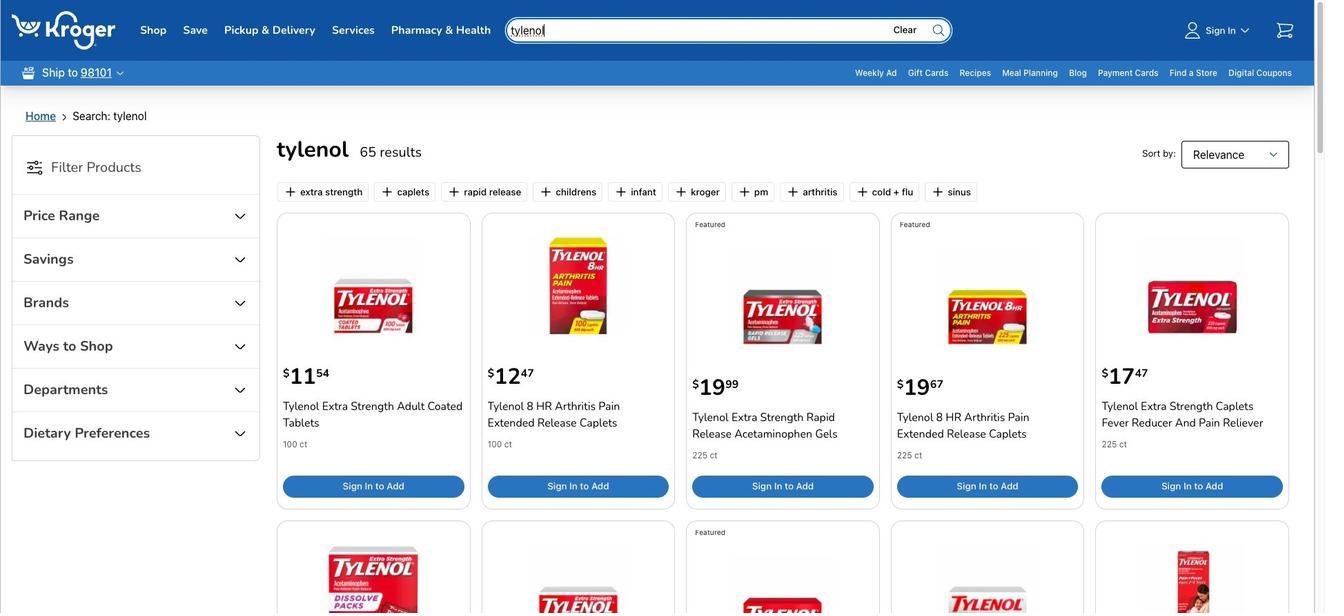 Task type: describe. For each thing, give the bounding box(es) containing it.
1 vertical spatial tylenol extra strength adult coated tablets image
[[526, 543, 631, 613]]

open the dietary preferences filter element
[[23, 423, 150, 444]]

kroger logo image
[[12, 11, 115, 50]]

1 horizontal spatial tylenol 8 hr arthritis pain extended release caplets image
[[936, 247, 1041, 351]]

0 horizontal spatial tylenol extra strength adult coated tablets image
[[321, 235, 426, 340]]

open the brands filter element
[[23, 293, 69, 313]]

open the departments filter element
[[23, 380, 108, 400]]

open the savings filter element
[[23, 249, 74, 270]]

Search search field
[[505, 17, 954, 44]]



Task type: vqa. For each thing, say whether or not it's contained in the screenshot.
TYLENOL 8 HR ARTHRITIS PAIN EXTENDED RELEASE CAPLETS IMAGE
yes



Task type: locate. For each thing, give the bounding box(es) containing it.
1 horizontal spatial tylenol extra strength adult coated tablets image
[[526, 543, 631, 613]]

tylenol extra strength adult berry acetaminophen dissolve packs image
[[321, 543, 426, 613]]

tylenol extra strength caplets fever reducer and pain reliever image
[[1141, 235, 1245, 340], [731, 554, 836, 613]]

1 vertical spatial tylenol extra strength caplets fever reducer and pain reliever image
[[731, 554, 836, 613]]

tylenol extra strength rapid release acetaminophen gels image
[[731, 247, 836, 351]]

open the price range filter element
[[23, 206, 100, 226]]

0 horizontal spatial tylenol 8 hr arthritis pain extended release caplets image
[[526, 235, 631, 340]]

0 vertical spatial tylenol extra strength adult coated tablets image
[[321, 235, 426, 340]]

tylenol 8 hr arthritis pain extended release caplets image
[[526, 235, 631, 340], [936, 247, 1041, 351]]

tylenol extra strength adult coated tablets image
[[321, 235, 426, 340], [526, 543, 631, 613]]

tylenol® children's grape flavor pain & fever liquid 160mg image
[[1141, 543, 1245, 613]]

tylenol regular strength tablets image
[[936, 543, 1041, 613]]

0 horizontal spatial tylenol extra strength caplets fever reducer and pain reliever image
[[731, 554, 836, 613]]

search image
[[931, 22, 948, 39]]

account menu image
[[1182, 19, 1204, 41]]

0 vertical spatial tylenol extra strength caplets fever reducer and pain reliever image
[[1141, 235, 1245, 340]]

1 horizontal spatial tylenol extra strength caplets fever reducer and pain reliever image
[[1141, 235, 1245, 340]]

None search field
[[505, 0, 954, 61]]

open the ways to shop filter element
[[23, 336, 113, 357]]



